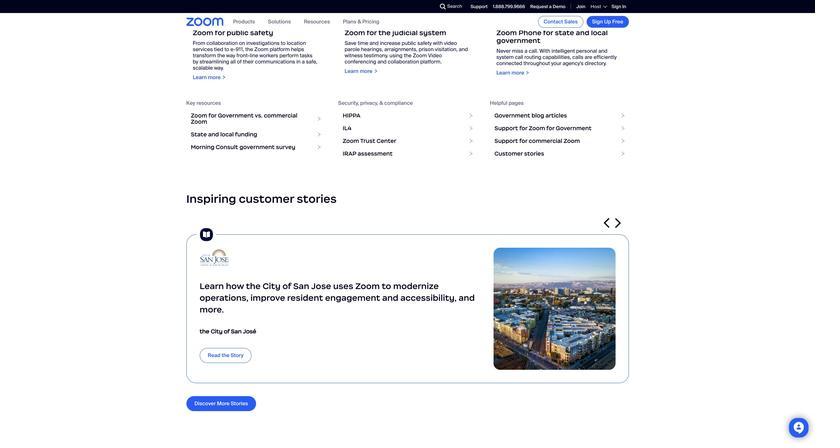 Task type: describe. For each thing, give the bounding box(es) containing it.
solutions button
[[268, 18, 291, 25]]

request
[[531, 4, 548, 9]]

more inside zoom for the judicial system save time and increase public safety with video parole hearings, arraignments, prison visitation, and witness testimony. using the zoom video conferencing and collaboration platform. learn more
[[360, 68, 373, 74]]

improve
[[251, 293, 285, 303]]

a inside "zoom for public safety from collaboration on investigations to location services tied to e-911, the zoom platform helps transform the way front-line workers perform tasks by streamlining all of their communications in a safe, scalable way. learn more"
[[302, 58, 305, 65]]

zoom for government vs. commercial zoom link
[[186, 109, 325, 128]]

sign for sign in
[[612, 4, 622, 9]]

collaboration inside "zoom for public safety from collaboration on investigations to location services tied to e-911, the zoom platform helps transform the way front-line workers perform tasks by streamlining all of their communications in a safe, scalable way. learn more"
[[207, 40, 238, 46]]

1 vertical spatial government
[[240, 144, 275, 151]]

read the story
[[208, 352, 244, 359]]

safe,
[[306, 58, 318, 65]]

irap
[[343, 150, 357, 157]]

demo
[[553, 4, 566, 9]]

zoom for government vs. commercial zoom
[[191, 112, 298, 125]]

safety inside "zoom for public safety from collaboration on investigations to location services tied to e-911, the zoom platform helps transform the way front-line workers perform tasks by streamlining all of their communications in a safe, scalable way. learn more"
[[250, 28, 273, 37]]

1 vertical spatial san
[[231, 328, 242, 335]]

communications
[[255, 58, 295, 65]]

zoom inside support for commercial zoom link
[[564, 137, 580, 145]]

support for support 'link'
[[471, 4, 488, 9]]

story
[[231, 352, 244, 359]]

testimony.
[[364, 52, 388, 59]]

platform.
[[421, 58, 442, 65]]

hippa
[[343, 112, 361, 119]]

judges hammer image
[[338, 0, 477, 22]]

0 horizontal spatial stories
[[297, 192, 337, 206]]

for for the
[[367, 28, 377, 37]]

morning
[[191, 144, 215, 151]]

ariel city view image
[[494, 248, 616, 370]]

the left way
[[217, 52, 225, 59]]

intelligent
[[552, 47, 575, 54]]

search
[[447, 3, 462, 9]]

il4 link
[[338, 122, 477, 135]]

phone
[[519, 28, 542, 37]]

zoom for the judicial system save time and increase public safety with video parole hearings, arraignments, prison visitation, and witness testimony. using the zoom video conferencing and collaboration platform. learn more
[[345, 28, 468, 74]]

support for commercial zoom
[[495, 137, 580, 145]]

helps
[[291, 46, 304, 53]]

in
[[623, 4, 627, 9]]

plans
[[343, 18, 357, 25]]

increase
[[380, 40, 401, 46]]

pages
[[509, 100, 524, 106]]

the city of san josé
[[200, 328, 256, 335]]

free
[[613, 18, 624, 25]]

collaboration inside zoom for the judicial system save time and increase public safety with video parole hearings, arraignments, prison visitation, and witness testimony. using the zoom video conferencing and collaboration platform. learn more
[[388, 58, 419, 65]]

sales
[[565, 18, 578, 25]]

system inside zoom for the judicial system save time and increase public safety with video parole hearings, arraignments, prison visitation, and witness testimony. using the zoom video conferencing and collaboration platform. learn more
[[420, 28, 447, 37]]

the up increase
[[379, 28, 391, 37]]

all
[[230, 58, 236, 65]]

workers
[[260, 52, 278, 59]]

customer stories
[[495, 150, 544, 157]]

more
[[217, 400, 230, 407]]

resources
[[197, 100, 221, 106]]

with
[[540, 47, 551, 54]]

discover more stories
[[195, 400, 248, 407]]

to inside learn how the city of san jose uses zoom to modernize operations, improve resident engagement and accessibility, and more.
[[382, 281, 391, 291]]

conferencing
[[345, 58, 376, 65]]

services
[[193, 46, 213, 53]]

pricing
[[363, 18, 380, 25]]

contact
[[544, 18, 563, 25]]

0 horizontal spatial local
[[220, 131, 234, 138]]

helpful pages
[[490, 100, 524, 106]]

up
[[605, 18, 611, 25]]

save
[[345, 40, 357, 46]]

of inside learn how the city of san jose uses zoom to modernize operations, improve resident engagement and accessibility, and more.
[[283, 281, 291, 291]]

support link
[[471, 4, 488, 9]]

prison
[[419, 46, 434, 53]]

government inside support for zoom for government link
[[556, 125, 592, 132]]

0 vertical spatial a
[[549, 4, 552, 9]]

of inside "zoom for public safety from collaboration on investigations to location services tied to e-911, the zoom platform helps transform the way front-line workers perform tasks by streamlining all of their communications in a safe, scalable way. learn more"
[[237, 58, 242, 65]]

zoom for public safety from collaboration on investigations to location services tied to e-911, the zoom platform helps transform the way front-line workers perform tasks by streamlining all of their communications in a safe, scalable way. learn more
[[193, 28, 318, 81]]

assessment
[[358, 150, 393, 157]]

connected
[[497, 60, 523, 67]]

1.888.799.9666
[[493, 4, 525, 9]]

zoom trust center
[[343, 137, 397, 145]]

helpful
[[490, 100, 508, 106]]

modernize
[[393, 281, 439, 291]]

capabilities,
[[543, 54, 572, 60]]

blog
[[532, 112, 545, 119]]

operations,
[[200, 293, 249, 303]]

more inside zoom phone for state and local government never miss a call. with intelligent personal and system call routing capabilities, calls are efficiently connected throughout your agency's directory. learn more
[[512, 69, 525, 76]]

host
[[591, 4, 602, 9]]

sign for sign up free
[[592, 18, 603, 25]]

learn inside zoom phone for state and local government never miss a call. with intelligent personal and system call routing capabilities, calls are efficiently connected throughout your agency's directory. learn more
[[497, 69, 511, 76]]

request a demo link
[[531, 4, 566, 9]]

line
[[250, 52, 258, 59]]

state and local funding link
[[186, 128, 325, 141]]

public inside "zoom for public safety from collaboration on investigations to location services tied to e-911, the zoom platform helps transform the way front-line workers perform tasks by streamlining all of their communications in a safe, scalable way. learn more"
[[227, 28, 249, 37]]

directory.
[[585, 60, 607, 67]]

government inside government blog articles link
[[495, 112, 531, 119]]

uses
[[333, 281, 354, 291]]

support for zoom for government
[[495, 125, 592, 132]]

contact sales
[[544, 18, 578, 25]]

compliance
[[385, 100, 413, 106]]

safety inside zoom for the judicial system save time and increase public safety with video parole hearings, arraignments, prison visitation, and witness testimony. using the zoom video conferencing and collaboration platform. learn more
[[418, 40, 432, 46]]

local inside zoom phone for state and local government never miss a call. with intelligent personal and system call routing capabilities, calls are efficiently connected throughout your agency's directory. learn more
[[591, 28, 608, 37]]

city inside learn how the city of san jose uses zoom to modernize operations, improve resident engagement and accessibility, and more.
[[263, 281, 281, 291]]

search image
[[440, 4, 446, 9]]

never
[[497, 47, 511, 54]]

learn how the city of san jose uses zoom to modernize operations, improve resident engagement and accessibility, and more.
[[200, 281, 475, 315]]

zoom phone for state and local government never miss a call. with intelligent personal and system call routing capabilities, calls are efficiently connected throughout your agency's directory. learn more
[[497, 28, 617, 76]]

1 vertical spatial city
[[211, 328, 223, 335]]

san inside learn how the city of san jose uses zoom to modernize operations, improve resident engagement and accessibility, and more.
[[293, 281, 309, 291]]

search image
[[440, 4, 446, 9]]

learn inside zoom for the judicial system save time and increase public safety with video parole hearings, arraignments, prison visitation, and witness testimony. using the zoom video conferencing and collaboration platform. learn more
[[345, 68, 359, 74]]

state and local funding
[[191, 131, 257, 138]]

arraignments,
[[385, 46, 418, 53]]

key
[[186, 100, 195, 106]]

for for government
[[209, 112, 217, 119]]

support for support for commercial zoom
[[495, 137, 518, 145]]

the down more.
[[200, 328, 209, 335]]

inspiring
[[186, 192, 236, 206]]

government inside zoom phone for state and local government never miss a call. with intelligent personal and system call routing capabilities, calls are efficiently connected throughout your agency's directory. learn more
[[497, 36, 541, 45]]



Task type: locate. For each thing, give the bounding box(es) containing it.
hippa link
[[338, 109, 477, 122]]

key resources
[[186, 100, 221, 106]]

parole
[[345, 46, 360, 53]]

your
[[551, 60, 562, 67]]

government
[[218, 112, 254, 119], [495, 112, 531, 119], [556, 125, 592, 132]]

learn down scalable
[[193, 74, 207, 81]]

sign inside 'link'
[[592, 18, 603, 25]]

to left modernize
[[382, 281, 391, 291]]

1 vertical spatial public
[[402, 40, 416, 46]]

2 vertical spatial a
[[302, 58, 305, 65]]

state
[[191, 131, 207, 138]]

1 vertical spatial system
[[497, 54, 514, 60]]

for for commercial
[[520, 137, 528, 145]]

support
[[471, 4, 488, 9], [495, 125, 518, 132], [495, 137, 518, 145]]

0 horizontal spatial of
[[224, 328, 230, 335]]

2 horizontal spatial to
[[382, 281, 391, 291]]

2 horizontal spatial government
[[556, 125, 592, 132]]

1 horizontal spatial to
[[281, 40, 286, 46]]

irap assessment link
[[338, 147, 477, 160]]

0 vertical spatial city
[[263, 281, 281, 291]]

the inside read the story link
[[222, 352, 230, 359]]

scalable
[[193, 64, 213, 71]]

for down articles
[[547, 125, 555, 132]]

0 horizontal spatial more
[[208, 74, 221, 81]]

1 horizontal spatial government
[[497, 36, 541, 45]]

jose
[[311, 281, 331, 291]]

1 horizontal spatial san
[[293, 281, 309, 291]]

& right 'privacy,'
[[380, 100, 383, 106]]

zoom inside support for zoom for government link
[[529, 125, 545, 132]]

sign left up
[[592, 18, 603, 25]]

of
[[237, 58, 242, 65], [283, 281, 291, 291], [224, 328, 230, 335]]

and
[[576, 28, 590, 37], [370, 40, 379, 46], [459, 46, 468, 53], [599, 47, 608, 54], [378, 58, 387, 65], [208, 131, 219, 138], [382, 293, 399, 303], [459, 293, 475, 303]]

to left e-
[[225, 46, 229, 53]]

man on computer image
[[186, 0, 325, 22]]

to left location
[[281, 40, 286, 46]]

support up customer
[[495, 137, 518, 145]]

0 horizontal spatial &
[[358, 18, 361, 25]]

safety left with
[[418, 40, 432, 46]]

for up the tied
[[215, 28, 225, 37]]

0 horizontal spatial to
[[225, 46, 229, 53]]

witness
[[345, 52, 363, 59]]

perform
[[280, 52, 299, 59]]

1 vertical spatial &
[[380, 100, 383, 106]]

learn
[[345, 68, 359, 74], [497, 69, 511, 76], [193, 74, 207, 81], [200, 281, 224, 291]]

learn down connected
[[497, 69, 511, 76]]

0 horizontal spatial collaboration
[[207, 40, 238, 46]]

tasks
[[300, 52, 313, 59]]

for for zoom
[[520, 125, 528, 132]]

collaboration up way
[[207, 40, 238, 46]]

plans & pricing link
[[343, 18, 380, 25]]

host button
[[591, 4, 607, 9]]

customer
[[239, 192, 294, 206]]

1 vertical spatial commercial
[[529, 137, 563, 145]]

government down government blog articles link
[[556, 125, 592, 132]]

in
[[297, 58, 301, 65]]

next slide image
[[615, 218, 621, 228]]

consult
[[216, 144, 238, 151]]

stories
[[231, 400, 248, 407]]

public up on
[[227, 28, 249, 37]]

sign left in
[[612, 4, 622, 9]]

using
[[390, 52, 403, 59]]

way.
[[214, 64, 224, 71]]

location
[[287, 40, 306, 46]]

government up funding on the top
[[218, 112, 254, 119]]

for down pricing
[[367, 28, 377, 37]]

public inside zoom for the judicial system save time and increase public safety with video parole hearings, arraignments, prison visitation, and witness testimony. using the zoom video conferencing and collaboration platform. learn more
[[402, 40, 416, 46]]

1 vertical spatial stories
[[297, 192, 337, 206]]

1 vertical spatial local
[[220, 131, 234, 138]]

0 vertical spatial public
[[227, 28, 249, 37]]

efficiently
[[594, 54, 617, 60]]

government up 'miss'
[[497, 36, 541, 45]]

security,
[[338, 100, 359, 106]]

0 vertical spatial san
[[293, 281, 309, 291]]

more.
[[200, 305, 224, 315]]

collaboration down arraignments,
[[388, 58, 419, 65]]

city up improve
[[263, 281, 281, 291]]

miss
[[512, 47, 524, 54]]

1 horizontal spatial of
[[237, 58, 242, 65]]

of left josé
[[224, 328, 230, 335]]

for down 'resources'
[[209, 112, 217, 119]]

2 horizontal spatial more
[[512, 69, 525, 76]]

for up customer stories on the right top of page
[[520, 137, 528, 145]]

0 horizontal spatial public
[[227, 28, 249, 37]]

a left call.
[[525, 47, 528, 54]]

learn down conferencing
[[345, 68, 359, 74]]

commercial down "support for zoom for government"
[[529, 137, 563, 145]]

None search field
[[416, 1, 442, 12]]

safety up investigations
[[250, 28, 273, 37]]

testimonialcarouselitemblockproxy-1 element
[[186, 225, 629, 383]]

1.888.799.9666 link
[[493, 4, 525, 9]]

san jose logo image
[[200, 248, 229, 267]]

e-
[[231, 46, 236, 53]]

discover more stories link
[[186, 396, 256, 411]]

government down pages
[[495, 112, 531, 119]]

city down more.
[[211, 328, 223, 335]]

commercial
[[264, 112, 298, 119], [529, 137, 563, 145]]

0 horizontal spatial government
[[240, 144, 275, 151]]

zoom inside zoom phone for state and local government never miss a call. with intelligent personal and system call routing capabilities, calls are efficiently connected throughout your agency's directory. learn more
[[497, 28, 517, 37]]

of up resident
[[283, 281, 291, 291]]

0 vertical spatial collaboration
[[207, 40, 238, 46]]

system up with
[[420, 28, 447, 37]]

call
[[515, 54, 524, 60]]

1 horizontal spatial stories
[[524, 150, 544, 157]]

public down judicial at the top
[[402, 40, 416, 46]]

0 horizontal spatial system
[[420, 28, 447, 37]]

funding
[[235, 131, 257, 138]]

1 horizontal spatial local
[[591, 28, 608, 37]]

zoom inside learn how the city of san jose uses zoom to modernize operations, improve resident engagement and accessibility, and more.
[[356, 281, 380, 291]]

from
[[193, 40, 205, 46]]

more down way.
[[208, 74, 221, 81]]

local down sign up free 'link'
[[591, 28, 608, 37]]

for down the "government blog articles"
[[520, 125, 528, 132]]

0 horizontal spatial sign
[[592, 18, 603, 25]]

support right search
[[471, 4, 488, 9]]

local up consult
[[220, 131, 234, 138]]

1 vertical spatial collaboration
[[388, 58, 419, 65]]

1 horizontal spatial system
[[497, 54, 514, 60]]

sign up free
[[592, 18, 624, 25]]

government down state and local funding link
[[240, 144, 275, 151]]

time
[[358, 40, 369, 46]]

0 vertical spatial support
[[471, 4, 488, 9]]

personal
[[576, 47, 597, 54]]

1 horizontal spatial safety
[[418, 40, 432, 46]]

0 vertical spatial local
[[591, 28, 608, 37]]

the right using
[[404, 52, 412, 59]]

0 vertical spatial government
[[497, 36, 541, 45]]

join
[[577, 4, 586, 9]]

by
[[193, 58, 198, 65]]

2 horizontal spatial of
[[283, 281, 291, 291]]

discover
[[195, 400, 216, 407]]

1 horizontal spatial a
[[525, 47, 528, 54]]

more down connected
[[512, 69, 525, 76]]

the right how
[[246, 281, 261, 291]]

0 vertical spatial of
[[237, 58, 242, 65]]

1 horizontal spatial commercial
[[529, 137, 563, 145]]

front-
[[237, 52, 250, 59]]

request a demo
[[531, 4, 566, 9]]

state
[[555, 28, 575, 37]]

system
[[420, 28, 447, 37], [497, 54, 514, 60]]

san up resident
[[293, 281, 309, 291]]

1 vertical spatial support
[[495, 125, 518, 132]]

plans & pricing
[[343, 18, 380, 25]]

for down contact
[[543, 28, 554, 37]]

more
[[360, 68, 373, 74], [512, 69, 525, 76], [208, 74, 221, 81]]

learn up "operations,"
[[200, 281, 224, 291]]

security, privacy, & compliance
[[338, 100, 413, 106]]

zoom inside zoom trust center link
[[343, 137, 359, 145]]

commercial right vs.
[[264, 112, 298, 119]]

1 horizontal spatial public
[[402, 40, 416, 46]]

0 vertical spatial sign
[[612, 4, 622, 9]]

san left josé
[[231, 328, 242, 335]]

testimonial icon story image
[[196, 225, 216, 245]]

0 horizontal spatial government
[[218, 112, 254, 119]]

for for public
[[215, 28, 225, 37]]

government inside 'zoom for government vs. commercial zoom'
[[218, 112, 254, 119]]

platform
[[270, 46, 290, 53]]

video
[[444, 40, 457, 46]]

sign up free link
[[587, 16, 629, 28]]

2 vertical spatial of
[[224, 328, 230, 335]]

a left the demo
[[549, 4, 552, 9]]

2 horizontal spatial a
[[549, 4, 552, 9]]

team in boardroom image
[[490, 0, 629, 22]]

more down conferencing
[[360, 68, 373, 74]]

morning consult government survey
[[191, 144, 296, 151]]

1 vertical spatial safety
[[418, 40, 432, 46]]

how
[[226, 281, 244, 291]]

for inside "zoom for public safety from collaboration on investigations to location services tied to e-911, the zoom platform helps transform the way front-line workers perform tasks by streamlining all of their communications in a safe, scalable way. learn more"
[[215, 28, 225, 37]]

system left the call
[[497, 54, 514, 60]]

agency's
[[563, 60, 584, 67]]

0 vertical spatial commercial
[[264, 112, 298, 119]]

irap assessment
[[343, 150, 393, 157]]

1 vertical spatial of
[[283, 281, 291, 291]]

for inside zoom for the judicial system save time and increase public safety with video parole hearings, arraignments, prison visitation, and witness testimony. using the zoom video conferencing and collaboration platform. learn more
[[367, 28, 377, 37]]

the inside learn how the city of san jose uses zoom to modernize operations, improve resident engagement and accessibility, and more.
[[246, 281, 261, 291]]

0 horizontal spatial commercial
[[264, 112, 298, 119]]

a inside zoom phone for state and local government never miss a call. with intelligent personal and system call routing capabilities, calls are efficiently connected throughout your agency's directory. learn more
[[525, 47, 528, 54]]

of right all
[[237, 58, 242, 65]]

accessibility,
[[401, 293, 457, 303]]

center
[[377, 137, 397, 145]]

commercial inside 'zoom for government vs. commercial zoom'
[[264, 112, 298, 119]]

previous slide image
[[604, 218, 610, 228]]

zoom logo image
[[186, 18, 223, 26]]

0 horizontal spatial city
[[211, 328, 223, 335]]

stories inside the customer stories link
[[524, 150, 544, 157]]

sign
[[612, 4, 622, 9], [592, 18, 603, 25]]

a
[[549, 4, 552, 9], [525, 47, 528, 54], [302, 58, 305, 65]]

1 horizontal spatial &
[[380, 100, 383, 106]]

read the story link
[[200, 348, 252, 363]]

2 vertical spatial support
[[495, 137, 518, 145]]

visitation,
[[435, 46, 458, 53]]

more inside "zoom for public safety from collaboration on investigations to location services tied to e-911, the zoom platform helps transform the way front-line workers perform tasks by streamlining all of their communications in a safe, scalable way. learn more"
[[208, 74, 221, 81]]

il4
[[343, 125, 352, 132]]

system inside zoom phone for state and local government never miss a call. with intelligent personal and system call routing capabilities, calls are efficiently connected throughout your agency's directory. learn more
[[497, 54, 514, 60]]

1 horizontal spatial sign
[[612, 4, 622, 9]]

investigations
[[246, 40, 280, 46]]

the
[[379, 28, 391, 37], [245, 46, 253, 53], [217, 52, 225, 59], [404, 52, 412, 59], [246, 281, 261, 291], [200, 328, 209, 335], [222, 352, 230, 359]]

0 vertical spatial &
[[358, 18, 361, 25]]

0 horizontal spatial san
[[231, 328, 242, 335]]

the right 911,
[[245, 46, 253, 53]]

privacy,
[[360, 100, 378, 106]]

for inside zoom phone for state and local government never miss a call. with intelligent personal and system call routing capabilities, calls are efficiently connected throughout your agency's directory. learn more
[[543, 28, 554, 37]]

judicial
[[393, 28, 418, 37]]

government blog articles link
[[490, 109, 629, 122]]

learn inside "zoom for public safety from collaboration on investigations to location services tied to e-911, the zoom platform helps transform the way front-line workers perform tasks by streamlining all of their communications in a safe, scalable way. learn more"
[[193, 74, 207, 81]]

1 vertical spatial a
[[525, 47, 528, 54]]

support for zoom for government link
[[490, 122, 629, 135]]

1 vertical spatial sign
[[592, 18, 603, 25]]

stories
[[524, 150, 544, 157], [297, 192, 337, 206]]

0 vertical spatial system
[[420, 28, 447, 37]]

support for support for zoom for government
[[495, 125, 518, 132]]

a right in
[[302, 58, 305, 65]]

learn inside learn how the city of san jose uses zoom to modernize operations, improve resident engagement and accessibility, and more.
[[200, 281, 224, 291]]

1 horizontal spatial more
[[360, 68, 373, 74]]

1 horizontal spatial city
[[263, 281, 281, 291]]

1 horizontal spatial collaboration
[[388, 58, 419, 65]]

0 vertical spatial stories
[[524, 150, 544, 157]]

1 horizontal spatial government
[[495, 112, 531, 119]]

0 horizontal spatial a
[[302, 58, 305, 65]]

for inside 'zoom for government vs. commercial zoom'
[[209, 112, 217, 119]]

support down the helpful pages
[[495, 125, 518, 132]]

0 horizontal spatial safety
[[250, 28, 273, 37]]

government
[[497, 36, 541, 45], [240, 144, 275, 151]]

join link
[[577, 4, 586, 9]]

0 vertical spatial safety
[[250, 28, 273, 37]]

& right plans
[[358, 18, 361, 25]]

the right 'read'
[[222, 352, 230, 359]]

with
[[433, 40, 443, 46]]



Task type: vqa. For each thing, say whether or not it's contained in the screenshot.
capabilities,
yes



